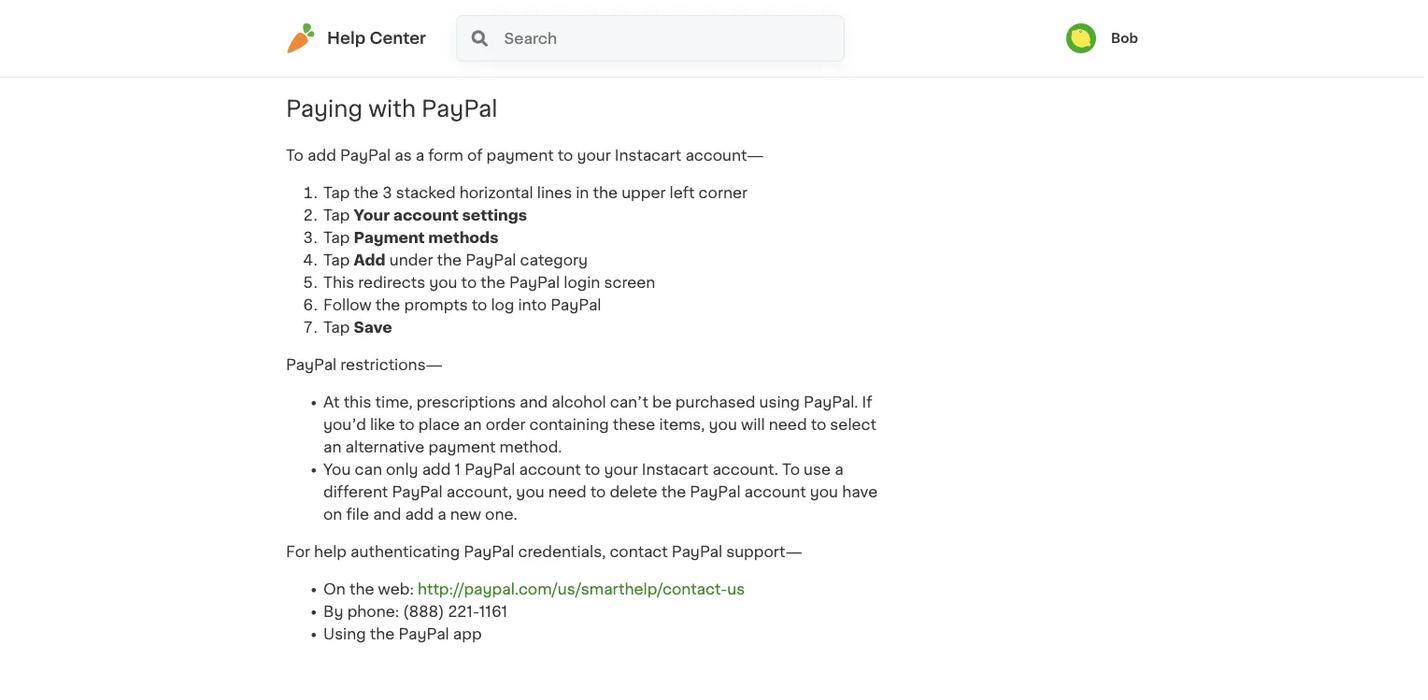 Task type: describe. For each thing, give the bounding box(es) containing it.
app
[[453, 627, 482, 642]]

using
[[760, 395, 800, 410]]

account.
[[713, 462, 779, 477]]

article.
[[517, 55, 572, 70]]

stacked
[[396, 186, 456, 201]]

instacart inside at this time, prescriptions and alcohol can't be purchased using paypal. if you'd like to place an order containing these items, you will need to select an alternative payment method. you can only add 1 paypal account to your instacart account. to use a different paypal account, you need to delete the paypal account you have on file and add a new one.
[[642, 462, 709, 477]]

account inside the tap the 3 stacked horizontal lines in the upper left corner tap your account settings tap payment methods tap add under the paypal category this redirects you to the paypal login screen follow the prompts to log into paypal
[[393, 208, 459, 223]]

for help authenticating paypal credentials, contact paypal support—
[[286, 545, 803, 560]]

horizontal
[[460, 186, 534, 201]]

settings
[[462, 208, 527, 223]]

to up lines
[[558, 148, 573, 163]]

prescriptions
[[417, 395, 516, 410]]

prompts
[[404, 298, 468, 313]]

you
[[324, 462, 351, 477]]

user avatar image
[[1067, 23, 1097, 53]]

paypal down login
[[551, 298, 602, 313]]

at this time, prescriptions and alcohol can't be purchased using paypal. if you'd like to place an order containing these items, you will need to select an alternative payment method. you can only add 1 paypal account to your instacart account. to use a different paypal account, you need to delete the paypal account you have on file and add a new one.
[[324, 395, 878, 522]]

account down account.
[[745, 485, 807, 500]]

credentials,
[[518, 545, 606, 560]]

these
[[613, 417, 656, 432]]

follow
[[324, 298, 372, 313]]

help center
[[327, 30, 426, 46]]

will
[[741, 417, 765, 432]]

paypal right contact
[[672, 545, 723, 560]]

account inside managing your ebt card on your account
[[455, 55, 517, 70]]

to right 'like'
[[399, 417, 415, 432]]

tap the 3 stacked horizontal lines in the upper left corner tap your account settings tap payment methods tap add under the paypal category this redirects you to the paypal login screen follow the prompts to log into paypal
[[324, 186, 752, 313]]

paypal right 1
[[465, 462, 516, 477]]

purchased
[[676, 395, 756, 410]]

1 vertical spatial add
[[422, 462, 451, 477]]

the right in
[[593, 186, 618, 201]]

select
[[831, 417, 877, 432]]

the down redirects
[[376, 298, 401, 313]]

ebt inside managing your ebt card on your account
[[324, 55, 353, 70]]

the down "methods"
[[437, 253, 462, 268]]

delete
[[610, 485, 658, 500]]

upper
[[622, 186, 666, 201]]

contact
[[610, 545, 668, 560]]

by
[[324, 604, 344, 619]]

restrictions—
[[341, 358, 443, 373]]

paypal down only
[[392, 485, 443, 500]]

category
[[520, 253, 588, 268]]

like
[[370, 417, 395, 432]]

from
[[517, 32, 552, 47]]

bob
[[1112, 32, 1139, 45]]

0 horizontal spatial an
[[324, 440, 342, 455]]

screen
[[604, 275, 656, 290]]

as
[[395, 148, 412, 163]]

your up in
[[577, 148, 611, 163]]

to down "paypal."
[[811, 417, 827, 432]]

into
[[518, 298, 547, 313]]

0 vertical spatial card
[[480, 32, 513, 47]]

http://paypal.com/us/smarthelp/contact-us link
[[418, 582, 745, 597]]

lines
[[537, 186, 572, 201]]

4 tap from the top
[[324, 253, 350, 268]]

your down the instacart icon
[[286, 55, 320, 70]]

to up the prompts
[[462, 275, 477, 290]]

containing
[[530, 417, 609, 432]]

the up phone:
[[350, 582, 374, 597]]

file
[[346, 507, 369, 522]]

on inside at this time, prescriptions and alcohol can't be purchased using paypal. if you'd like to place an order containing these items, you will need to select an alternative payment method. you can only add 1 paypal account to your instacart account. to use a different paypal account, you need to delete the paypal account you have on file and add a new one.
[[324, 507, 343, 522]]

center
[[370, 30, 426, 46]]

can
[[355, 462, 382, 477]]

3
[[383, 186, 392, 201]]

save
[[354, 320, 392, 335]]

payment inside at this time, prescriptions and alcohol can't be purchased using paypal. if you'd like to place an order containing these items, you will need to select an alternative payment method. you can only add 1 paypal account to your instacart account. to use a different paypal account, you need to delete the paypal account you have on file and add a new one.
[[429, 440, 496, 455]]

login
[[564, 275, 601, 290]]

method.
[[500, 440, 562, 455]]

the inside at this time, prescriptions and alcohol can't be purchased using paypal. if you'd like to place an order containing these items, you will need to select an alternative payment method. you can only add 1 paypal account to your instacart account. to use a different paypal account, you need to delete the paypal account you have on file and add a new one.
[[662, 485, 686, 500]]

check
[[664, 32, 709, 47]]

to left log
[[472, 298, 487, 313]]

to add paypal as a form of payment to your instacart account—
[[286, 148, 765, 163]]

help for removing
[[314, 32, 347, 47]]

different
[[324, 485, 388, 500]]

account—
[[686, 148, 765, 163]]

paying with paypal
[[286, 98, 498, 120]]

paypal up form
[[422, 98, 498, 120]]

you down the use
[[810, 485, 839, 500]]

your
[[354, 208, 390, 223]]

0 vertical spatial an
[[425, 32, 443, 47]]

under
[[390, 253, 433, 268]]

web:
[[378, 582, 414, 597]]

the down phone:
[[370, 627, 395, 642]]

time,
[[375, 395, 413, 410]]

you inside the tap the 3 stacked horizontal lines in the upper left corner tap your account settings tap payment methods tap add under the paypal category this redirects you to the paypal login screen follow the prompts to log into paypal
[[429, 275, 458, 290]]

account, inside at this time, prescriptions and alcohol can't be purchased using paypal. if you'd like to place an order containing these items, you will need to select an alternative payment method. you can only add 1 paypal account to your instacart account. to use a different paypal account, you need to delete the paypal account you have on file and add a new one.
[[447, 485, 513, 500]]

with
[[369, 98, 416, 120]]

1 horizontal spatial account,
[[594, 32, 660, 47]]

5 tap from the top
[[324, 320, 350, 335]]

form
[[428, 148, 464, 163]]

managing your ebt card on your account
[[286, 32, 848, 70]]

be
[[653, 395, 672, 410]]

alternative
[[346, 440, 425, 455]]

tap save
[[324, 320, 392, 335]]

this inside at this time, prescriptions and alcohol can't be purchased using paypal. if you'd like to place an order containing these items, you will need to select an alternative payment method. you can only add 1 paypal account to your instacart account. to use a different paypal account, you need to delete the paypal account you have on file and add a new one.
[[344, 395, 372, 410]]

0 vertical spatial payment
[[487, 148, 554, 163]]

to inside at this time, prescriptions and alcohol can't be purchased using paypal. if you'd like to place an order containing these items, you will need to select an alternative payment method. you can only add 1 paypal account to your instacart account. to use a different paypal account, you need to delete the paypal account you have on file and add a new one.
[[783, 462, 800, 477]]

help
[[327, 30, 366, 46]]

on the web: http://paypal.com/us/smarthelp/contact-us by phone: (888) 221-1161 using the paypal app
[[324, 582, 745, 642]]

order
[[486, 417, 526, 432]]

have
[[843, 485, 878, 500]]

for for for help authenticating paypal credentials, contact paypal support—
[[286, 545, 310, 560]]



Task type: vqa. For each thing, say whether or not it's contained in the screenshot.
crushed.
no



Task type: locate. For each thing, give the bounding box(es) containing it.
need down the "using"
[[769, 417, 807, 432]]

paying
[[286, 98, 363, 120]]

(888)
[[403, 604, 444, 619]]

methods
[[428, 230, 499, 245]]

2 horizontal spatial a
[[835, 462, 844, 477]]

1 vertical spatial instacart
[[642, 462, 709, 477]]

1 vertical spatial and
[[373, 507, 401, 522]]

support—
[[727, 545, 803, 560]]

1 vertical spatial need
[[549, 485, 587, 500]]

instacart
[[615, 148, 682, 163], [642, 462, 709, 477]]

a right as
[[416, 148, 425, 163]]

an down prescriptions
[[464, 417, 482, 432]]

1 vertical spatial account,
[[447, 485, 513, 500]]

0 vertical spatial a
[[416, 148, 425, 163]]

tap
[[324, 186, 350, 201], [324, 208, 350, 223], [324, 230, 350, 245], [324, 253, 350, 268], [324, 320, 350, 335]]

card inside managing your ebt card on your account
[[357, 55, 390, 70]]

0 vertical spatial for
[[286, 32, 310, 47]]

a right the use
[[835, 462, 844, 477]]

1 horizontal spatial a
[[438, 507, 447, 522]]

to down containing
[[585, 462, 601, 477]]

corner
[[699, 186, 748, 201]]

to left delete
[[591, 485, 606, 500]]

your inside at this time, prescriptions and alcohol can't be purchased using paypal. if you'd like to place an order containing these items, you will need to select an alternative payment method. you can only add 1 paypal account to your instacart account. to use a different paypal account, you need to delete the paypal account you have on file and add a new one.
[[604, 462, 638, 477]]

in
[[576, 186, 589, 201]]

1 horizontal spatial card
[[480, 32, 513, 47]]

card left the "from"
[[480, 32, 513, 47]]

us
[[728, 582, 745, 597]]

for
[[286, 32, 310, 47], [286, 545, 310, 560]]

managing your ebt card on your account link
[[286, 32, 848, 70]]

0 horizontal spatial this
[[344, 395, 372, 410]]

log
[[491, 298, 515, 313]]

paypal inside on the web: http://paypal.com/us/smarthelp/contact-us by phone: (888) 221-1161 using the paypal app
[[399, 627, 449, 642]]

to
[[558, 148, 573, 163], [462, 275, 477, 290], [472, 298, 487, 313], [399, 417, 415, 432], [811, 417, 827, 432], [585, 462, 601, 477], [591, 485, 606, 500]]

paypal restrictions—
[[286, 358, 443, 373]]

payment up 1
[[429, 440, 496, 455]]

221-
[[448, 604, 479, 619]]

ebt down help on the top left of the page
[[324, 55, 353, 70]]

0 horizontal spatial and
[[373, 507, 401, 522]]

instacart up upper
[[615, 148, 682, 163]]

on
[[394, 55, 413, 70], [324, 507, 343, 522]]

an right removing
[[425, 32, 443, 47]]

on
[[324, 582, 346, 597]]

1 horizontal spatial on
[[394, 55, 413, 70]]

0 vertical spatial to
[[286, 148, 304, 163]]

account, left check
[[594, 32, 660, 47]]

bob link
[[1067, 23, 1139, 53]]

paypal up at
[[286, 358, 337, 373]]

to left the use
[[783, 462, 800, 477]]

0 vertical spatial instacart
[[615, 148, 682, 163]]

alcohol
[[552, 395, 606, 410]]

1 vertical spatial this
[[344, 395, 372, 410]]

payment
[[487, 148, 554, 163], [429, 440, 496, 455]]

card down the help center
[[357, 55, 390, 70]]

help left removing
[[314, 32, 347, 47]]

a left new
[[438, 507, 447, 522]]

paypal down "methods"
[[466, 253, 517, 268]]

redirects
[[358, 275, 426, 290]]

1 vertical spatial for
[[286, 545, 310, 560]]

0 vertical spatial on
[[394, 55, 413, 70]]

authenticating
[[351, 545, 460, 560]]

this
[[742, 32, 770, 47], [344, 395, 372, 410]]

http://paypal.com/us/smarthelp/contact-
[[418, 582, 728, 597]]

the up log
[[481, 275, 506, 290]]

an up you
[[324, 440, 342, 455]]

0 horizontal spatial account,
[[447, 485, 513, 500]]

to down paying
[[286, 148, 304, 163]]

1161
[[479, 604, 508, 619]]

0 vertical spatial ebt
[[447, 32, 476, 47]]

paypal left as
[[340, 148, 391, 163]]

new
[[450, 507, 482, 522]]

1 horizontal spatial this
[[742, 32, 770, 47]]

1 horizontal spatial ebt
[[447, 32, 476, 47]]

on left file on the left bottom
[[324, 507, 343, 522]]

this right out at the right top of the page
[[742, 32, 770, 47]]

2 horizontal spatial an
[[464, 417, 482, 432]]

removing
[[351, 32, 421, 47]]

out
[[713, 32, 738, 47]]

1 vertical spatial an
[[464, 417, 482, 432]]

1 horizontal spatial need
[[769, 417, 807, 432]]

1 help from the top
[[314, 32, 347, 47]]

place
[[419, 417, 460, 432]]

instacart image
[[286, 23, 316, 53]]

0 horizontal spatial need
[[549, 485, 587, 500]]

2 vertical spatial a
[[438, 507, 447, 522]]

1 tap from the top
[[324, 186, 350, 201]]

for for for help removing an ebt card from your account, check out this
[[286, 32, 310, 47]]

account, up new
[[447, 485, 513, 500]]

1 for from the top
[[286, 32, 310, 47]]

1 vertical spatial payment
[[429, 440, 496, 455]]

help for authenticating
[[314, 545, 347, 560]]

card
[[480, 32, 513, 47], [357, 55, 390, 70]]

instacart down items,
[[642, 462, 709, 477]]

add
[[308, 148, 336, 163], [422, 462, 451, 477], [405, 507, 434, 522]]

add left 1
[[422, 462, 451, 477]]

help center link
[[286, 23, 426, 53]]

using
[[324, 627, 366, 642]]

your up delete
[[604, 462, 638, 477]]

2 help from the top
[[314, 545, 347, 560]]

your down center
[[417, 55, 451, 70]]

1 vertical spatial ebt
[[324, 55, 353, 70]]

account down for help removing an ebt card from your account, check out this
[[455, 55, 517, 70]]

0 vertical spatial help
[[314, 32, 347, 47]]

0 horizontal spatial on
[[324, 507, 343, 522]]

you
[[429, 275, 458, 290], [709, 417, 738, 432], [516, 485, 545, 500], [810, 485, 839, 500]]

0 horizontal spatial a
[[416, 148, 425, 163]]

1
[[455, 462, 461, 477]]

the right delete
[[662, 485, 686, 500]]

add down paying
[[308, 148, 336, 163]]

for help removing an ebt card from your account, check out this
[[286, 32, 774, 47]]

managing
[[774, 32, 848, 47]]

1 vertical spatial a
[[835, 462, 844, 477]]

only
[[386, 462, 418, 477]]

add up authenticating
[[405, 507, 434, 522]]

0 vertical spatial need
[[769, 417, 807, 432]]

need
[[769, 417, 807, 432], [549, 485, 587, 500]]

0 vertical spatial and
[[520, 395, 548, 410]]

0 horizontal spatial ebt
[[324, 55, 353, 70]]

help up on on the bottom left
[[314, 545, 347, 560]]

paypal up into
[[510, 275, 560, 290]]

help
[[314, 32, 347, 47], [314, 545, 347, 560]]

you down 'purchased'
[[709, 417, 738, 432]]

1 vertical spatial card
[[357, 55, 390, 70]]

3 tap from the top
[[324, 230, 350, 245]]

paypal down (888) on the left bottom
[[399, 627, 449, 642]]

need down method. in the left bottom of the page
[[549, 485, 587, 500]]

and up order
[[520, 395, 548, 410]]

and right file on the left bottom
[[373, 507, 401, 522]]

left
[[670, 186, 695, 201]]

you up one.
[[516, 485, 545, 500]]

ebt right center
[[447, 32, 476, 47]]

account,
[[594, 32, 660, 47], [447, 485, 513, 500]]

this
[[324, 275, 355, 290]]

you up the prompts
[[429, 275, 458, 290]]

paypal down one.
[[464, 545, 515, 560]]

you'd
[[324, 417, 366, 432]]

1 vertical spatial on
[[324, 507, 343, 522]]

1 horizontal spatial an
[[425, 32, 443, 47]]

if
[[863, 395, 873, 410]]

0 horizontal spatial card
[[357, 55, 390, 70]]

this up you'd
[[344, 395, 372, 410]]

2 tap from the top
[[324, 208, 350, 223]]

paypal down account.
[[690, 485, 741, 500]]

2 vertical spatial add
[[405, 507, 434, 522]]

1 vertical spatial help
[[314, 545, 347, 560]]

phone:
[[347, 604, 399, 619]]

2 for from the top
[[286, 545, 310, 560]]

the left 3
[[354, 186, 379, 201]]

on inside managing your ebt card on your account
[[394, 55, 413, 70]]

account down stacked
[[393, 208, 459, 223]]

on down center
[[394, 55, 413, 70]]

ebt
[[447, 32, 476, 47], [324, 55, 353, 70]]

Search search field
[[503, 16, 844, 61]]

add
[[354, 253, 386, 268]]

payment
[[354, 230, 425, 245]]

items,
[[660, 417, 705, 432]]

one.
[[485, 507, 518, 522]]

0 vertical spatial account,
[[594, 32, 660, 47]]

0 vertical spatial this
[[742, 32, 770, 47]]

1 horizontal spatial and
[[520, 395, 548, 410]]

your up the article.
[[556, 32, 590, 47]]

at
[[324, 395, 340, 410]]

1 vertical spatial to
[[783, 462, 800, 477]]

can't
[[610, 395, 649, 410]]

paypal.
[[804, 395, 859, 410]]

use
[[804, 462, 831, 477]]

account down method. in the left bottom of the page
[[519, 462, 581, 477]]

payment up horizontal
[[487, 148, 554, 163]]

paypal
[[422, 98, 498, 120], [340, 148, 391, 163], [466, 253, 517, 268], [510, 275, 560, 290], [551, 298, 602, 313], [286, 358, 337, 373], [465, 462, 516, 477], [392, 485, 443, 500], [690, 485, 741, 500], [464, 545, 515, 560], [672, 545, 723, 560], [399, 627, 449, 642]]

and
[[520, 395, 548, 410], [373, 507, 401, 522]]

of
[[467, 148, 483, 163]]

account
[[455, 55, 517, 70], [393, 208, 459, 223], [519, 462, 581, 477], [745, 485, 807, 500]]

0 vertical spatial add
[[308, 148, 336, 163]]

your
[[556, 32, 590, 47], [286, 55, 320, 70], [417, 55, 451, 70], [577, 148, 611, 163], [604, 462, 638, 477]]

0 horizontal spatial to
[[286, 148, 304, 163]]

1 horizontal spatial to
[[783, 462, 800, 477]]

2 vertical spatial an
[[324, 440, 342, 455]]



